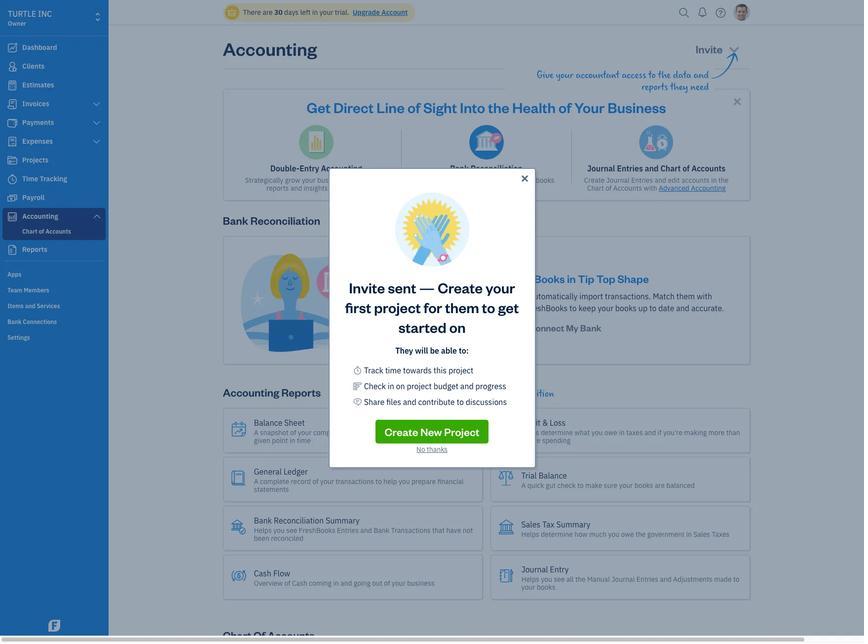 Task type: describe. For each thing, give the bounding box(es) containing it.
started
[[399, 317, 447, 336]]

owe inside profit & loss helps determine what you owe in taxes and if you're making more than you're spending
[[605, 428, 618, 437]]

comments image
[[353, 396, 362, 408]]

to inside invite sent — create your first project for them to get started on
[[482, 298, 496, 316]]

and inside profit & loss helps determine what you owe in taxes and if you're making more than you're spending
[[645, 428, 657, 437]]

go to help image
[[713, 5, 729, 20]]

them inside connect your bank account to automatically import transactions. match them with income and expenses tracked in freshbooks to keep your books up to date and accurate.
[[677, 291, 695, 301]]

project image
[[6, 156, 18, 165]]

books inside connect your bank account to automatically import transactions. match them with income and expenses tracked in freshbooks to keep your books up to date and accurate.
[[616, 303, 637, 313]]

direct
[[334, 98, 374, 117]]

overview
[[254, 579, 283, 587]]

2 vertical spatial accounts
[[268, 628, 315, 642]]

chart image
[[353, 380, 362, 392]]

bank connections image
[[7, 318, 106, 325]]

no
[[417, 445, 425, 454]]

bank for bank reconciliation summary helps you see freshbooks entries and bank transactions that have not been reconciled
[[254, 515, 272, 525]]

connect my bank button
[[521, 318, 611, 338]]

to inside bank reconciliation match bank transactions to keep your books squeaky clean.
[[496, 176, 502, 185]]

are inside trial balance a quick gut check to make sure your books are balanced
[[655, 481, 665, 490]]

you inside journal entry helps you see all the manual journal entries and adjustments made to your books
[[541, 575, 553, 584]]

inc
[[38, 9, 52, 19]]

transactions inside general ledger a complete record of your transactions to help you prepare financial statements
[[336, 477, 374, 486]]

for
[[424, 298, 443, 316]]

create new project link
[[376, 420, 489, 443]]

1 vertical spatial cash
[[292, 579, 308, 587]]

of inside balance sheet a snapshot of your company's assets, liabilities, and equity at any given point in time
[[290, 428, 296, 437]]

reports
[[267, 184, 289, 193]]

more
[[351, 184, 366, 193]]

your left trial. on the left of page
[[320, 8, 334, 17]]

—
[[419, 278, 435, 297]]

close image
[[732, 96, 744, 107]]

keep
[[482, 272, 507, 285]]

project inside invite sent — create your first project for them to get started on
[[374, 298, 421, 316]]

books
[[535, 272, 565, 285]]

reports
[[282, 385, 321, 399]]

upgrade account link
[[351, 8, 408, 17]]

reconciliation for bank reconciliation match bank transactions to keep your books squeaky clean.
[[471, 163, 523, 173]]

summary for sales tax summary
[[557, 519, 591, 529]]

the inside create journal entries and edit accounts in the chart of accounts with
[[719, 176, 729, 185]]

shape
[[618, 272, 649, 285]]

see inside journal entry helps you see all the manual journal entries and adjustments made to your books
[[554, 575, 565, 584]]

keep your books in tip top shape
[[482, 272, 649, 285]]

valuable
[[362, 176, 388, 185]]

0 horizontal spatial your
[[510, 272, 532, 285]]

0 vertical spatial chart
[[661, 163, 681, 173]]

invite
[[349, 278, 385, 297]]

if
[[658, 428, 662, 437]]

to inside general ledger a complete record of your transactions to help you prepare financial statements
[[376, 477, 382, 486]]

making
[[685, 428, 707, 437]]

1 horizontal spatial snapshot
[[420, 388, 455, 400]]

and inside strategically grow your business with valuable reports and insights.
[[291, 184, 302, 193]]

bank reconciliation summary helps you see freshbooks entries and bank transactions that have not been reconciled
[[254, 515, 473, 543]]

determine for summary
[[541, 530, 573, 539]]

and inside "cash flow overview of cash coming in and going out of your business"
[[341, 579, 352, 587]]

expenses
[[454, 303, 488, 313]]

match inside bank reconciliation match bank transactions to keep your books squeaky clean.
[[418, 176, 438, 185]]

will
[[415, 345, 429, 355]]

keep inside bank reconciliation match bank transactions to keep your books squeaky clean.
[[504, 176, 519, 185]]

create for journal
[[585, 176, 605, 185]]

create for new
[[385, 424, 419, 438]]

business inside "cash flow overview of cash coming in and going out of your business"
[[407, 579, 435, 587]]

of
[[254, 628, 266, 642]]

connect my bank
[[530, 322, 602, 333]]

been
[[254, 534, 270, 543]]

connect for your
[[423, 291, 452, 301]]

and right the "budget"
[[461, 381, 474, 391]]

sheet
[[284, 418, 305, 427]]

edit
[[668, 176, 680, 185]]

and right income in the top of the page
[[439, 303, 452, 313]]

learn
[[332, 184, 349, 193]]

in inside invite sent — create your first project for them to get started on dialog
[[388, 381, 395, 391]]

cash flow overview of cash coming in and going out of your business
[[254, 568, 435, 587]]

share files and contribute to discussions
[[364, 397, 507, 407]]

financial inside general ledger a complete record of your transactions to help you prepare financial statements
[[438, 477, 464, 486]]

to inside journal entry helps you see all the manual journal entries and adjustments made to your books
[[734, 575, 740, 584]]

journal inside create journal entries and edit accounts in the chart of accounts with
[[607, 176, 630, 185]]

in right left
[[312, 8, 318, 17]]

the inside journal entry helps you see all the manual journal entries and adjustments made to your books
[[576, 575, 586, 584]]

tax
[[543, 519, 555, 529]]

coming
[[309, 579, 332, 587]]

reconciliation for bank reconciliation summary helps you see freshbooks entries and bank transactions that have not been reconciled
[[274, 515, 324, 525]]

transactions
[[391, 526, 431, 535]]

sales tax summary helps determine how much you owe the government in sales taxes
[[522, 519, 730, 539]]

balance inside balance sheet a snapshot of your company's assets, liabilities, and equity at any given point in time
[[254, 418, 283, 427]]

connect for my
[[530, 322, 565, 333]]

journal entries and chart of accounts
[[588, 163, 726, 173]]

you inside general ledger a complete record of your transactions to help you prepare financial statements
[[399, 477, 410, 486]]

strategically
[[245, 176, 284, 185]]

balanced
[[667, 481, 695, 490]]

gut
[[546, 481, 556, 490]]

project
[[445, 424, 480, 438]]

files
[[387, 397, 401, 407]]

sent
[[388, 278, 417, 297]]

journal entries and chart of accounts image
[[640, 125, 674, 160]]

tracked
[[489, 303, 516, 313]]

in inside "cash flow overview of cash coming in and going out of your business"
[[333, 579, 339, 587]]

1 horizontal spatial your
[[575, 98, 605, 117]]

snapshot inside balance sheet a snapshot of your company's assets, liabilities, and equity at any given point in time
[[260, 428, 289, 437]]

account
[[382, 8, 408, 17]]

left
[[300, 8, 311, 17]]

thanks
[[427, 445, 448, 454]]

much
[[590, 530, 607, 539]]

tip
[[578, 272, 595, 285]]

sure
[[604, 481, 618, 490]]

accounting reports
[[223, 385, 321, 399]]

with inside strategically grow your business with valuable reports and insights.
[[347, 176, 360, 185]]

match inside connect your bank account to automatically import transactions. match them with income and expenses tracked in freshbooks to keep your books up to date and accurate.
[[653, 291, 675, 301]]

adjustments
[[674, 575, 713, 584]]

to right get
[[521, 291, 528, 301]]

create journal entries and edit accounts in the chart of accounts with
[[585, 176, 729, 193]]

to right able
[[459, 345, 467, 355]]

there
[[243, 8, 261, 17]]

2 vertical spatial project
[[407, 381, 432, 391]]

contribute
[[419, 397, 455, 407]]

books inside journal entry helps you see all the manual journal entries and adjustments made to your books
[[537, 583, 556, 591]]

you inside the sales tax summary helps determine how much you owe the government in sales taxes
[[609, 530, 620, 539]]

business
[[608, 98, 667, 117]]

entries inside bank reconciliation summary helps you see freshbooks entries and bank transactions that have not been reconciled
[[337, 526, 359, 535]]

freshbooks inside bank reconciliation summary helps you see freshbooks entries and bank transactions that have not been reconciled
[[299, 526, 336, 535]]

bank inside bank reconciliation match bank transactions to keep your books squeaky clean.
[[439, 176, 455, 185]]

to up my
[[570, 303, 577, 313]]

connect your bank account to automatically import transactions. match them with income and expenses tracked in freshbooks to keep your books up to date and accurate.
[[411, 291, 725, 313]]

0 vertical spatial financial
[[487, 388, 523, 400]]

profit
[[522, 418, 541, 427]]

your up expenses
[[454, 291, 470, 301]]

and right files
[[403, 397, 417, 407]]

chevron large down image for chart icon
[[92, 212, 101, 220]]

no thanks button
[[417, 445, 448, 454]]

reconciled
[[271, 534, 304, 543]]

progress
[[476, 381, 507, 391]]

1 vertical spatial on
[[396, 381, 405, 391]]

your inside bank reconciliation match bank transactions to keep your books squeaky clean.
[[521, 176, 535, 185]]

income
[[411, 303, 437, 313]]

helps for profit & loss
[[522, 428, 540, 437]]

reconciliation for bank reconciliation
[[251, 213, 320, 227]]

payment image
[[6, 118, 18, 128]]

your right the "budget"
[[467, 388, 485, 400]]

dashboard image
[[6, 43, 18, 53]]

to right up
[[650, 303, 657, 313]]

your inside general ledger a complete record of your transactions to help you prepare financial statements
[[320, 477, 334, 486]]

a
[[413, 388, 418, 400]]

clean.
[[473, 184, 492, 193]]

bank reconciliation
[[223, 213, 320, 227]]

business inside strategically grow your business with valuable reports and insights.
[[318, 176, 345, 185]]

accounts
[[682, 176, 710, 185]]

no thanks
[[417, 445, 448, 454]]

&
[[543, 418, 548, 427]]

0 horizontal spatial cash
[[254, 568, 272, 578]]

prepare
[[412, 477, 436, 486]]

and inside journal entry helps you see all the manual journal entries and adjustments made to your books
[[660, 575, 672, 584]]

quick
[[528, 481, 545, 490]]

they
[[396, 345, 413, 355]]

double-entry accounting
[[271, 163, 362, 173]]

get for get direct line of sight into the health of your business
[[307, 98, 331, 117]]

balance inside trial balance a quick gut check to make sure your books are balanced
[[539, 470, 568, 480]]

money image
[[6, 193, 18, 203]]

keep inside connect your bank account to automatically import transactions. match them with income and expenses tracked in freshbooks to keep your books up to date and accurate.
[[579, 303, 596, 313]]

your inside "cash flow overview of cash coming in and going out of your business"
[[392, 579, 406, 587]]

invite sent — create your first project for them to get started on dialog
[[0, 156, 865, 480]]

general
[[254, 467, 282, 476]]

0 horizontal spatial you're
[[522, 436, 541, 445]]

apps image
[[7, 270, 106, 278]]

import
[[580, 291, 604, 301]]

account
[[491, 291, 519, 301]]

at
[[438, 428, 444, 437]]

bank reconciliation image
[[469, 125, 504, 160]]

what
[[575, 428, 590, 437]]

chevron large down image for 'invoice' icon
[[92, 100, 101, 108]]

discussions
[[466, 397, 507, 407]]

insights.
[[304, 184, 330, 193]]

crown image
[[227, 7, 237, 18]]

time inside invite sent — create your first project for them to get started on dialog
[[386, 365, 402, 375]]

estimate image
[[6, 80, 18, 90]]

learn more
[[332, 184, 366, 193]]

bank for bank reconciliation match bank transactions to keep your books squeaky clean.
[[450, 163, 469, 173]]

a for trial balance
[[522, 481, 526, 490]]



Task type: vqa. For each thing, say whether or not it's contained in the screenshot.
8th 0% from left
no



Task type: locate. For each thing, give the bounding box(es) containing it.
sales left tax
[[522, 519, 541, 529]]

:
[[467, 345, 469, 355]]

1 vertical spatial reconciliation
[[251, 213, 320, 227]]

2 vertical spatial chart
[[223, 628, 251, 642]]

a down general
[[254, 477, 258, 486]]

books
[[536, 176, 555, 185], [616, 303, 637, 313], [635, 481, 654, 490], [537, 583, 556, 591]]

1 horizontal spatial bank
[[472, 291, 489, 301]]

project down track time towards this project
[[407, 381, 432, 391]]

you inside profit & loss helps determine what you owe in taxes and if you're making more than you're spending
[[592, 428, 603, 437]]

all
[[567, 575, 574, 584]]

accounts
[[692, 163, 726, 173], [614, 184, 643, 193], [268, 628, 315, 642]]

main element
[[0, 0, 133, 636]]

and inside balance sheet a snapshot of your company's assets, liabilities, and equity at any given point in time
[[404, 428, 415, 437]]

0 vertical spatial reconciliation
[[471, 163, 523, 173]]

business right out on the left bottom of the page
[[407, 579, 435, 587]]

1 horizontal spatial financial
[[487, 388, 523, 400]]

books left all
[[537, 583, 556, 591]]

on left a
[[396, 381, 405, 391]]

helps inside the sales tax summary helps determine how much you owe the government in sales taxes
[[522, 530, 540, 539]]

0 horizontal spatial financial
[[438, 477, 464, 486]]

in inside connect your bank account to automatically import transactions. match them with income and expenses tracked in freshbooks to keep your books up to date and accurate.
[[518, 303, 525, 313]]

1 horizontal spatial get
[[397, 388, 410, 400]]

help
[[384, 477, 397, 486]]

0 horizontal spatial match
[[418, 176, 438, 185]]

and left adjustments
[[660, 575, 672, 584]]

time inside balance sheet a snapshot of your company's assets, liabilities, and equity at any given point in time
[[297, 436, 311, 445]]

sight
[[424, 98, 457, 117]]

statements
[[254, 485, 289, 494]]

summary up how
[[557, 519, 591, 529]]

client image
[[6, 62, 18, 72]]

0 horizontal spatial them
[[445, 298, 479, 316]]

0 horizontal spatial business
[[318, 176, 345, 185]]

balance up 'gut'
[[539, 470, 568, 480]]

double-
[[271, 163, 300, 173]]

reconciliation
[[471, 163, 523, 173], [251, 213, 320, 227], [274, 515, 324, 525]]

bank right my
[[581, 322, 602, 333]]

entries
[[617, 163, 643, 173], [632, 176, 654, 185], [337, 526, 359, 535], [637, 575, 659, 584]]

and inside bank reconciliation summary helps you see freshbooks entries and bank transactions that have not been reconciled
[[361, 526, 372, 535]]

chart inside create journal entries and edit accounts in the chart of accounts with
[[588, 184, 604, 193]]

expense image
[[6, 137, 18, 147]]

make
[[586, 481, 603, 490]]

determine inside the sales tax summary helps determine how much you owe the government in sales taxes
[[541, 530, 573, 539]]

0 horizontal spatial get
[[307, 98, 331, 117]]

company's
[[313, 428, 347, 437]]

entry for journal
[[550, 564, 569, 574]]

1 horizontal spatial sales
[[694, 530, 711, 539]]

a inside trial balance a quick gut check to make sure your books are balanced
[[522, 481, 526, 490]]

report image
[[6, 245, 18, 255]]

made
[[715, 575, 732, 584]]

your inside trial balance a quick gut check to make sure your books are balanced
[[620, 481, 633, 490]]

business
[[318, 176, 345, 185], [407, 579, 435, 587]]

match left "squeaky"
[[418, 176, 438, 185]]

team members image
[[7, 286, 106, 294]]

in inside create journal entries and edit accounts in the chart of accounts with
[[712, 176, 717, 185]]

0 vertical spatial chevron large down image
[[92, 100, 101, 108]]

connect
[[423, 291, 452, 301], [530, 322, 565, 333]]

0 vertical spatial match
[[418, 176, 438, 185]]

1 horizontal spatial freshbooks
[[526, 303, 568, 313]]

your down sheet
[[298, 428, 312, 437]]

reconciliation up 'clean.'
[[471, 163, 523, 173]]

share
[[364, 397, 385, 407]]

taxes
[[627, 428, 643, 437]]

1 horizontal spatial chart
[[588, 184, 604, 193]]

connect inside connect my bank button
[[530, 322, 565, 333]]

time
[[386, 365, 402, 375], [297, 436, 311, 445]]

2 horizontal spatial accounts
[[692, 163, 726, 173]]

a inside balance sheet a snapshot of your company's assets, liabilities, and equity at any given point in time
[[254, 428, 259, 437]]

see inside bank reconciliation summary helps you see freshbooks entries and bank transactions that have not been reconciled
[[286, 526, 297, 535]]

chevron large down image
[[92, 100, 101, 108], [92, 138, 101, 146], [92, 212, 101, 220]]

entries up "cash flow overview of cash coming in and going out of your business"
[[337, 526, 359, 535]]

2 horizontal spatial create
[[585, 176, 605, 185]]

0 vertical spatial business
[[318, 176, 345, 185]]

1 vertical spatial financial
[[438, 477, 464, 486]]

freshbooks inside connect your bank account to automatically import transactions. match them with income and expenses tracked in freshbooks to keep your books up to date and accurate.
[[526, 303, 568, 313]]

grow
[[285, 176, 301, 185]]

chart image
[[6, 212, 18, 222]]

owner
[[8, 20, 26, 27]]

determine for loss
[[541, 428, 573, 437]]

get left direct
[[307, 98, 331, 117]]

1 chevron large down image from the top
[[92, 100, 101, 108]]

1 horizontal spatial entry
[[550, 564, 569, 574]]

a for balance sheet
[[254, 428, 259, 437]]

0 horizontal spatial freshbooks
[[299, 526, 336, 535]]

bank down strategically
[[223, 213, 248, 227]]

1 vertical spatial project
[[449, 365, 474, 375]]

get direct line of sight into the health of your business
[[307, 98, 667, 117]]

you inside bank reconciliation summary helps you see freshbooks entries and bank transactions that have not been reconciled
[[274, 526, 285, 535]]

accounts up accounts
[[692, 163, 726, 173]]

spending
[[543, 436, 571, 445]]

create inside invite sent — create your first project for them to get started on
[[438, 278, 483, 297]]

and left "equity"
[[404, 428, 415, 437]]

0 horizontal spatial transactions
[[336, 477, 374, 486]]

0 horizontal spatial summary
[[326, 515, 360, 525]]

owe right much
[[622, 530, 634, 539]]

1 horizontal spatial balance
[[539, 470, 568, 480]]

2 chevron large down image from the top
[[92, 138, 101, 146]]

first
[[345, 298, 372, 316]]

your inside invite sent — create your first project for them to get started on
[[486, 278, 516, 297]]

settings image
[[7, 333, 106, 341]]

you right what in the right of the page
[[592, 428, 603, 437]]

1 determine from the top
[[541, 428, 573, 437]]

determine inside profit & loss helps determine what you owe in taxes and if you're making more than you're spending
[[541, 428, 573, 437]]

liabilities,
[[372, 428, 402, 437]]

1 vertical spatial your
[[510, 272, 532, 285]]

reconciliation up reconciled
[[274, 515, 324, 525]]

double-entry accounting image
[[299, 125, 334, 160]]

them inside invite sent — create your first project for them to get started on
[[445, 298, 479, 316]]

to left 'make'
[[578, 481, 584, 490]]

transactions.
[[605, 291, 651, 301]]

position
[[525, 388, 555, 400]]

1 vertical spatial chevron large down image
[[92, 138, 101, 146]]

0 horizontal spatial owe
[[605, 428, 618, 437]]

to inside trial balance a quick gut check to make sure your books are balanced
[[578, 481, 584, 490]]

summary down general ledger a complete record of your transactions to help you prepare financial statements at bottom
[[326, 515, 360, 525]]

in inside balance sheet a snapshot of your company's assets, liabilities, and equity at any given point in time
[[290, 436, 295, 445]]

with inside connect your bank account to automatically import transactions. match them with income and expenses tracked in freshbooks to keep your books up to date and accurate.
[[697, 291, 713, 301]]

1 vertical spatial keep
[[579, 303, 596, 313]]

you're down profit
[[522, 436, 541, 445]]

my
[[566, 322, 579, 333]]

0 horizontal spatial bank
[[439, 176, 455, 185]]

project down ':'
[[449, 365, 474, 375]]

keep left close image
[[504, 176, 519, 185]]

close image
[[520, 173, 530, 184]]

any
[[446, 428, 457, 437]]

your inside strategically grow your business with valuable reports and insights.
[[302, 176, 316, 185]]

financial left position
[[487, 388, 523, 400]]

0 vertical spatial owe
[[605, 428, 618, 437]]

helps left all
[[522, 575, 540, 584]]

your down double-entry accounting
[[302, 176, 316, 185]]

with up accurate.
[[697, 291, 713, 301]]

able
[[441, 345, 457, 355]]

days
[[284, 8, 299, 17]]

helps for sales tax summary
[[522, 530, 540, 539]]

1 vertical spatial create
[[438, 278, 483, 297]]

the inside the sales tax summary helps determine how much you owe the government in sales taxes
[[636, 530, 646, 539]]

this
[[434, 365, 447, 375]]

2 horizontal spatial with
[[697, 291, 713, 301]]

financial
[[487, 388, 523, 400], [438, 477, 464, 486]]

in inside the sales tax summary helps determine how much you owe the government in sales taxes
[[687, 530, 692, 539]]

bank for bank reconciliation
[[223, 213, 248, 227]]

a down trial
[[522, 481, 526, 490]]

journal entry helps you see all the manual journal entries and adjustments made to your books
[[522, 564, 740, 591]]

your inside journal entry helps you see all the manual journal entries and adjustments made to your books
[[522, 583, 536, 591]]

get left a
[[397, 388, 410, 400]]

1 horizontal spatial with
[[644, 184, 658, 193]]

complete
[[260, 477, 289, 486]]

0 horizontal spatial balance
[[254, 418, 283, 427]]

transactions inside bank reconciliation match bank transactions to keep your books squeaky clean.
[[456, 176, 495, 185]]

0 vertical spatial project
[[374, 298, 421, 316]]

on inside invite sent — create your first project for them to get started on
[[450, 317, 466, 336]]

and left transactions
[[361, 526, 372, 535]]

entries inside create journal entries and edit accounts in the chart of accounts with
[[632, 176, 654, 185]]

1 vertical spatial entry
[[550, 564, 569, 574]]

snapshot down sheet
[[260, 428, 289, 437]]

advanced
[[659, 184, 690, 193]]

1 vertical spatial connect
[[530, 322, 565, 333]]

your
[[575, 98, 605, 117], [510, 272, 532, 285]]

bank inside connect your bank account to automatically import transactions. match them with income and expenses tracked in freshbooks to keep your books up to date and accurate.
[[472, 291, 489, 301]]

1 vertical spatial bank
[[472, 291, 489, 301]]

0 vertical spatial sales
[[522, 519, 541, 529]]

0 vertical spatial freshbooks
[[526, 303, 568, 313]]

given
[[254, 436, 271, 445]]

keep
[[504, 176, 519, 185], [579, 303, 596, 313]]

and right reports
[[291, 184, 302, 193]]

in inside profit & loss helps determine what you owe in taxes and if you're making more than you're spending
[[619, 428, 625, 437]]

business down double-entry accounting
[[318, 176, 345, 185]]

them
[[677, 291, 695, 301], [445, 298, 479, 316]]

1 vertical spatial get
[[397, 388, 410, 400]]

track time towards this project
[[364, 365, 474, 375]]

the
[[488, 98, 510, 117], [719, 176, 729, 185], [636, 530, 646, 539], [576, 575, 586, 584]]

0 vertical spatial cash
[[254, 568, 272, 578]]

bank inside button
[[581, 322, 602, 333]]

your left all
[[522, 583, 536, 591]]

1 vertical spatial time
[[297, 436, 311, 445]]

bank left transactions
[[374, 526, 390, 535]]

1 horizontal spatial are
[[655, 481, 665, 490]]

ledger
[[284, 467, 308, 476]]

freshbooks
[[526, 303, 568, 313], [299, 526, 336, 535]]

get
[[307, 98, 331, 117], [397, 388, 410, 400]]

helps inside bank reconciliation summary helps you see freshbooks entries and bank transactions that have not been reconciled
[[254, 526, 272, 535]]

0 vertical spatial snapshot
[[420, 388, 455, 400]]

the right the into at the top right of page
[[488, 98, 510, 117]]

match up date
[[653, 291, 675, 301]]

bank inside bank reconciliation match bank transactions to keep your books squeaky clean.
[[450, 163, 469, 173]]

you right much
[[609, 530, 620, 539]]

turtle
[[8, 9, 36, 19]]

sales left the taxes
[[694, 530, 711, 539]]

1 vertical spatial chart
[[588, 184, 604, 193]]

0 vertical spatial keep
[[504, 176, 519, 185]]

1 vertical spatial owe
[[622, 530, 634, 539]]

in
[[312, 8, 318, 17], [712, 176, 717, 185], [567, 272, 576, 285], [518, 303, 525, 313], [388, 381, 395, 391], [619, 428, 625, 437], [290, 436, 295, 445], [687, 530, 692, 539], [333, 579, 339, 587]]

you right help
[[399, 477, 410, 486]]

0 vertical spatial on
[[450, 317, 466, 336]]

search image
[[677, 5, 693, 20]]

bank up "squeaky"
[[450, 163, 469, 173]]

0 horizontal spatial sales
[[522, 519, 541, 529]]

0 horizontal spatial create
[[385, 424, 419, 438]]

1 horizontal spatial on
[[450, 317, 466, 336]]

2 vertical spatial reconciliation
[[274, 515, 324, 525]]

1 vertical spatial accounts
[[614, 184, 643, 193]]

of inside create journal entries and edit accounts in the chart of accounts with
[[606, 184, 612, 193]]

sales
[[522, 519, 541, 529], [694, 530, 711, 539]]

3 chevron large down image from the top
[[92, 212, 101, 220]]

0 horizontal spatial snapshot
[[260, 428, 289, 437]]

reconciliation inside bank reconciliation summary helps you see freshbooks entries and bank transactions that have not been reconciled
[[274, 515, 324, 525]]

transactions down bank reconciliation image
[[456, 176, 495, 185]]

freshbooks image
[[46, 620, 62, 632]]

you're
[[664, 428, 683, 437], [522, 436, 541, 445]]

timetracking image
[[353, 364, 362, 376]]

0 horizontal spatial time
[[297, 436, 311, 445]]

up
[[639, 303, 648, 313]]

1 horizontal spatial cash
[[292, 579, 308, 587]]

you right "been"
[[274, 526, 285, 535]]

to left help
[[376, 477, 382, 486]]

bank left 'clean.'
[[439, 176, 455, 185]]

entries left adjustments
[[637, 575, 659, 584]]

with left valuable
[[347, 176, 360, 185]]

a left point
[[254, 428, 259, 437]]

in right check
[[388, 381, 395, 391]]

them right the for
[[445, 298, 479, 316]]

1 horizontal spatial keep
[[579, 303, 596, 313]]

upgrade
[[353, 8, 380, 17]]

bank up "been"
[[254, 515, 272, 525]]

your right 'clean.'
[[521, 176, 535, 185]]

1 vertical spatial match
[[653, 291, 675, 301]]

0 vertical spatial entry
[[300, 163, 319, 173]]

invoice image
[[6, 99, 18, 109]]

timer image
[[6, 174, 18, 184]]

bank
[[450, 163, 469, 173], [223, 213, 248, 227], [581, 322, 602, 333], [254, 515, 272, 525], [374, 526, 390, 535]]

1 horizontal spatial summary
[[557, 519, 591, 529]]

owe
[[605, 428, 618, 437], [622, 530, 634, 539]]

of inside general ledger a complete record of your transactions to help you prepare financial statements
[[313, 477, 319, 486]]

1 horizontal spatial owe
[[622, 530, 634, 539]]

1 horizontal spatial them
[[677, 291, 695, 301]]

helps down profit
[[522, 428, 540, 437]]

to down the "budget"
[[457, 397, 464, 407]]

your
[[320, 8, 334, 17], [302, 176, 316, 185], [521, 176, 535, 185], [486, 278, 516, 297], [454, 291, 470, 301], [598, 303, 614, 313], [467, 388, 485, 400], [298, 428, 312, 437], [320, 477, 334, 486], [620, 481, 633, 490], [392, 579, 406, 587], [522, 583, 536, 591]]

helps for bank reconciliation summary
[[254, 526, 272, 535]]

a inside general ledger a complete record of your transactions to help you prepare financial statements
[[254, 477, 258, 486]]

get
[[498, 298, 519, 316]]

0 horizontal spatial chart
[[223, 628, 251, 642]]

in left taxes
[[619, 428, 625, 437]]

chevron large down image
[[92, 119, 101, 127]]

2 vertical spatial create
[[385, 424, 419, 438]]

project
[[374, 298, 421, 316], [449, 365, 474, 375], [407, 381, 432, 391]]

connect your bank account to begin matching your bank transactions image
[[239, 252, 397, 353]]

determine down tax
[[541, 530, 573, 539]]

on down expenses
[[450, 317, 466, 336]]

30
[[274, 8, 283, 17]]

financial right the prepare
[[438, 477, 464, 486]]

profit & loss helps determine what you owe in taxes and if you're making more than you're spending
[[522, 418, 741, 445]]

0 horizontal spatial are
[[263, 8, 273, 17]]

0 vertical spatial connect
[[423, 291, 452, 301]]

1 vertical spatial are
[[655, 481, 665, 490]]

time down sheet
[[297, 436, 311, 445]]

0 vertical spatial determine
[[541, 428, 573, 437]]

summary for bank reconciliation summary
[[326, 515, 360, 525]]

1 horizontal spatial you're
[[664, 428, 683, 437]]

1 vertical spatial balance
[[539, 470, 568, 480]]

1 horizontal spatial see
[[554, 575, 565, 584]]

reconciliation inside bank reconciliation match bank transactions to keep your books squeaky clean.
[[471, 163, 523, 173]]

summary inside bank reconciliation summary helps you see freshbooks entries and bank transactions that have not been reconciled
[[326, 515, 360, 525]]

a for general ledger
[[254, 477, 258, 486]]

summary inside the sales tax summary helps determine how much you owe the government in sales taxes
[[557, 519, 591, 529]]

books right close image
[[536, 176, 555, 185]]

equity
[[417, 428, 436, 437]]

0 horizontal spatial keep
[[504, 176, 519, 185]]

cash up the 'overview'
[[254, 568, 272, 578]]

0 vertical spatial your
[[575, 98, 605, 117]]

and up create journal entries and edit accounts in the chart of accounts with on the top of the page
[[645, 163, 659, 173]]

entries up create journal entries and edit accounts in the chart of accounts with on the top of the page
[[617, 163, 643, 173]]

entry for double-
[[300, 163, 319, 173]]

1 horizontal spatial transactions
[[456, 176, 495, 185]]

entries inside journal entry helps you see all the manual journal entries and adjustments made to your books
[[637, 575, 659, 584]]

entries down journal entries and chart of accounts
[[632, 176, 654, 185]]

0 vertical spatial see
[[286, 526, 297, 535]]

to right made at the bottom of the page
[[734, 575, 740, 584]]

1 vertical spatial determine
[[541, 530, 573, 539]]

strategically grow your business with valuable reports and insights.
[[245, 176, 388, 193]]

books inside trial balance a quick gut check to make sure your books are balanced
[[635, 481, 654, 490]]

your right sure
[[620, 481, 633, 490]]

the left government
[[636, 530, 646, 539]]

2 determine from the top
[[541, 530, 573, 539]]

journal
[[588, 163, 616, 173], [607, 176, 630, 185], [522, 564, 548, 574], [612, 575, 635, 584]]

your up account
[[510, 272, 532, 285]]

0 vertical spatial time
[[386, 365, 402, 375]]

trial.
[[335, 8, 349, 17]]

items and services image
[[7, 302, 106, 310]]

create inside create journal entries and edit accounts in the chart of accounts with
[[585, 176, 605, 185]]

bank up expenses
[[472, 291, 489, 301]]

1 horizontal spatial create
[[438, 278, 483, 297]]

1 horizontal spatial connect
[[530, 322, 565, 333]]

helps inside journal entry helps you see all the manual journal entries and adjustments made to your books
[[522, 575, 540, 584]]

chevron large down image for expense image
[[92, 138, 101, 146]]

budget
[[434, 381, 459, 391]]

are left balanced
[[655, 481, 665, 490]]

time right track
[[386, 365, 402, 375]]

check
[[558, 481, 576, 490]]

books inside bank reconciliation match bank transactions to keep your books squeaky clean.
[[536, 176, 555, 185]]

summary
[[326, 515, 360, 525], [557, 519, 591, 529]]

0 vertical spatial transactions
[[456, 176, 495, 185]]

0 vertical spatial accounts
[[692, 163, 726, 173]]

and left the if
[[645, 428, 657, 437]]

are left 30
[[263, 8, 273, 17]]

helps inside profit & loss helps determine what you owe in taxes and if you're making more than you're spending
[[522, 428, 540, 437]]

point
[[272, 436, 288, 445]]

bank reconciliation match bank transactions to keep your books squeaky clean.
[[418, 163, 555, 193]]

connect inside connect your bank account to automatically import transactions. match them with income and expenses tracked in freshbooks to keep your books up to date and accurate.
[[423, 291, 452, 301]]

your down import
[[598, 303, 614, 313]]

advanced accounting
[[659, 184, 726, 193]]

in right accounts
[[712, 176, 717, 185]]

to left get
[[482, 298, 496, 316]]

get for get a snapshot of your financial position
[[397, 388, 410, 400]]

and right date
[[677, 303, 690, 313]]

1 vertical spatial transactions
[[336, 477, 374, 486]]

1 horizontal spatial match
[[653, 291, 675, 301]]

your inside balance sheet a snapshot of your company's assets, liabilities, and equity at any given point in time
[[298, 428, 312, 437]]

helps down statements
[[254, 526, 272, 535]]

1 vertical spatial freshbooks
[[299, 526, 336, 535]]

cash
[[254, 568, 272, 578], [292, 579, 308, 587]]

accounts inside create journal entries and edit accounts in the chart of accounts with
[[614, 184, 643, 193]]

0 horizontal spatial accounts
[[268, 628, 315, 642]]

date
[[659, 303, 675, 313]]

they will be able to :
[[396, 345, 469, 355]]

you left all
[[541, 575, 553, 584]]

balance sheet a snapshot of your company's assets, liabilities, and equity at any given point in time
[[254, 418, 457, 445]]

be
[[430, 345, 440, 355]]

see left all
[[554, 575, 565, 584]]

in right tracked
[[518, 303, 525, 313]]

0 horizontal spatial with
[[347, 176, 360, 185]]

0 vertical spatial create
[[585, 176, 605, 185]]

that
[[433, 526, 445, 535]]

there are 30 days left in your trial. upgrade account
[[243, 8, 408, 17]]

to
[[496, 176, 502, 185], [521, 291, 528, 301], [482, 298, 496, 316], [570, 303, 577, 313], [650, 303, 657, 313], [459, 345, 467, 355], [457, 397, 464, 407], [376, 477, 382, 486], [578, 481, 584, 490], [734, 575, 740, 584]]

invite sent — create your first project for them to get started on
[[345, 278, 519, 336]]

connect left my
[[530, 322, 565, 333]]

helps down quick
[[522, 530, 540, 539]]

reconciliation down reports
[[251, 213, 320, 227]]

entry up strategically grow your business with valuable reports and insights.
[[300, 163, 319, 173]]

accounts right of
[[268, 628, 315, 642]]

to right 'clean.'
[[496, 176, 502, 185]]

in left tip
[[567, 272, 576, 285]]

with inside create journal entries and edit accounts in the chart of accounts with
[[644, 184, 658, 193]]

0 horizontal spatial connect
[[423, 291, 452, 301]]

your up tracked
[[486, 278, 516, 297]]

not
[[463, 526, 473, 535]]

1 horizontal spatial business
[[407, 579, 435, 587]]

0 vertical spatial bank
[[439, 176, 455, 185]]

determine down loss
[[541, 428, 573, 437]]

and inside create journal entries and edit accounts in the chart of accounts with
[[655, 176, 667, 185]]

entry inside journal entry helps you see all the manual journal entries and adjustments made to your books
[[550, 564, 569, 574]]

owe inside the sales tax summary helps determine how much you owe the government in sales taxes
[[622, 530, 634, 539]]



